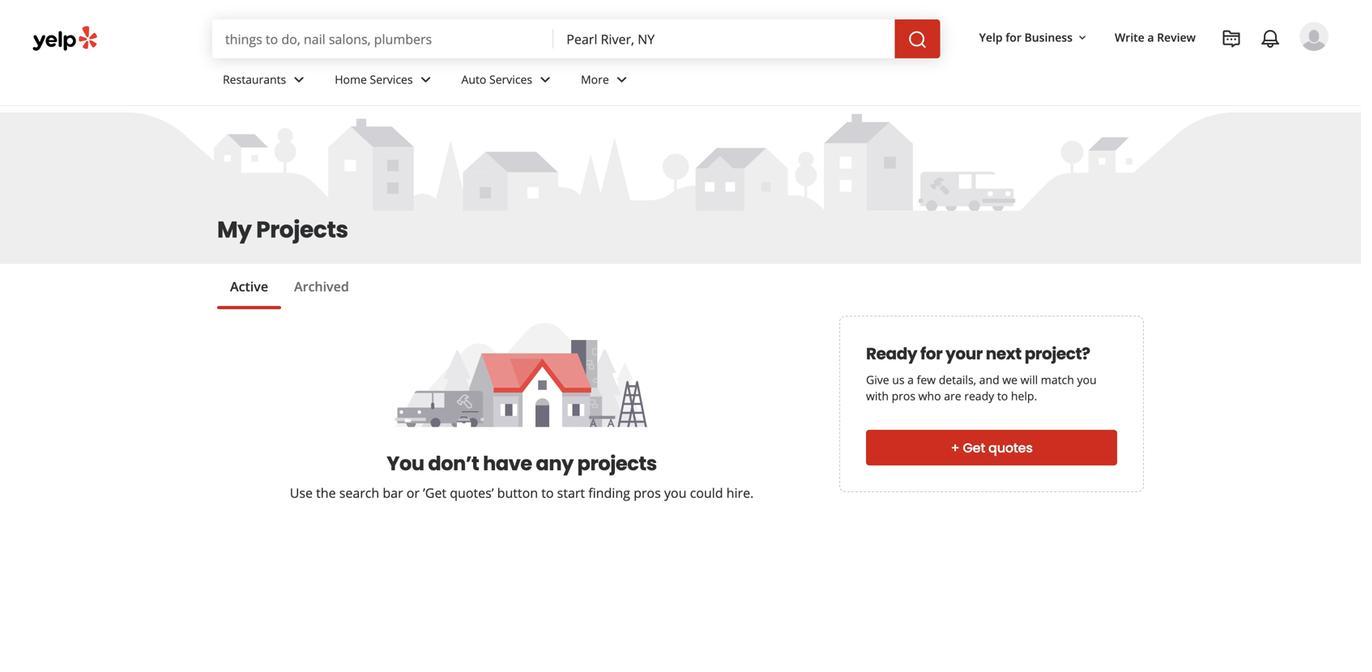 Task type: vqa. For each thing, say whether or not it's contained in the screenshot.
Andrea P. link
no



Task type: describe. For each thing, give the bounding box(es) containing it.
24 chevron down v2 image for auto services
[[536, 70, 555, 89]]

few
[[917, 372, 936, 388]]

for for yelp
[[1006, 30, 1022, 45]]

will
[[1021, 372, 1038, 388]]

to inside you don't have any projects use the search bar or 'get quotes' button to start finding pros you could hire.
[[541, 485, 554, 502]]

yelp for business button
[[973, 23, 1095, 52]]

+
[[951, 439, 960, 457]]

you inside ready for your next project? give us a few details, and we will match you with pros who are ready to help.
[[1077, 372, 1097, 388]]

24 chevron down v2 image for more
[[612, 70, 632, 89]]

or
[[407, 485, 420, 502]]

quotes
[[989, 439, 1033, 457]]

quotes'
[[450, 485, 494, 502]]

things to do, nail salons, plumbers text field
[[212, 19, 554, 58]]

none field the address, neighborhood, city, state or zip
[[554, 19, 895, 58]]

user actions element
[[966, 20, 1351, 120]]

tab list containing active
[[217, 277, 362, 310]]

who
[[919, 389, 941, 404]]

review
[[1157, 30, 1196, 45]]

business categories element
[[210, 58, 1329, 105]]

ready
[[964, 389, 994, 404]]

projects
[[256, 214, 348, 246]]

archived
[[294, 278, 349, 295]]

you inside you don't have any projects use the search bar or 'get quotes' button to start finding pros you could hire.
[[664, 485, 687, 502]]

next
[[986, 343, 1022, 365]]

button
[[497, 485, 538, 502]]

have
[[483, 450, 532, 478]]

details,
[[939, 372, 976, 388]]

for for ready
[[920, 343, 943, 365]]

bar
[[383, 485, 403, 502]]

finding
[[588, 485, 630, 502]]

yelp for business
[[979, 30, 1073, 45]]

project?
[[1025, 343, 1090, 365]]

a inside ready for your next project? give us a few details, and we will match you with pros who are ready to help.
[[908, 372, 914, 388]]

us
[[892, 372, 905, 388]]

to inside ready for your next project? give us a few details, and we will match you with pros who are ready to help.
[[997, 389, 1008, 404]]

write
[[1115, 30, 1145, 45]]

start
[[557, 485, 585, 502]]

services for home services
[[370, 72, 413, 87]]

give
[[866, 372, 889, 388]]

search image
[[908, 30, 927, 49]]

ready
[[866, 343, 917, 365]]

you don't have any projects use the search bar or 'get quotes' button to start finding pros you could hire.
[[290, 450, 754, 502]]

gary o. image
[[1300, 22, 1329, 51]]

don't
[[428, 450, 479, 478]]

auto services link
[[448, 58, 568, 105]]



Task type: locate. For each thing, give the bounding box(es) containing it.
pros for you don't have any projects
[[634, 485, 661, 502]]

help.
[[1011, 389, 1037, 404]]

ready for your next project? give us a few details, and we will match you with pros who are ready to help.
[[866, 343, 1097, 404]]

1 vertical spatial pros
[[634, 485, 661, 502]]

0 horizontal spatial pros
[[634, 485, 661, 502]]

0 vertical spatial a
[[1148, 30, 1154, 45]]

yelp
[[979, 30, 1003, 45]]

for up few
[[920, 343, 943, 365]]

more
[[581, 72, 609, 87]]

write a review
[[1115, 30, 1196, 45]]

projects
[[577, 450, 657, 478]]

a right the write
[[1148, 30, 1154, 45]]

1 24 chevron down v2 image from the left
[[289, 70, 309, 89]]

you
[[1077, 372, 1097, 388], [664, 485, 687, 502]]

more link
[[568, 58, 645, 105]]

my
[[217, 214, 252, 246]]

and
[[979, 372, 1000, 388]]

24 chevron down v2 image inside more link
[[612, 70, 632, 89]]

1 horizontal spatial pros
[[892, 389, 916, 404]]

pros inside you don't have any projects use the search bar or 'get quotes' button to start finding pros you could hire.
[[634, 485, 661, 502]]

restaurants
[[223, 72, 286, 87]]

for right yelp
[[1006, 30, 1022, 45]]

1 vertical spatial to
[[541, 485, 554, 502]]

24 chevron down v2 image inside home services 'link'
[[416, 70, 436, 89]]

get
[[963, 439, 985, 457]]

auto services
[[461, 72, 532, 87]]

16 chevron down v2 image
[[1076, 31, 1089, 44]]

services right "auto"
[[489, 72, 532, 87]]

tab list
[[217, 277, 362, 310]]

1 horizontal spatial to
[[997, 389, 1008, 404]]

0 horizontal spatial you
[[664, 485, 687, 502]]

my projects
[[217, 214, 348, 246]]

any
[[536, 450, 574, 478]]

0 horizontal spatial services
[[370, 72, 413, 87]]

pros right the "finding" at the bottom of the page
[[634, 485, 661, 502]]

business
[[1025, 30, 1073, 45]]

pros for give us a few details, and we will match you with pros who are ready to help.
[[892, 389, 916, 404]]

0 vertical spatial you
[[1077, 372, 1097, 388]]

match
[[1041, 372, 1074, 388]]

1 horizontal spatial you
[[1077, 372, 1097, 388]]

24 chevron down v2 image inside auto services 'link'
[[536, 70, 555, 89]]

4 24 chevron down v2 image from the left
[[612, 70, 632, 89]]

1 vertical spatial for
[[920, 343, 943, 365]]

active tab panel
[[217, 310, 1144, 316]]

24 chevron down v2 image for restaurants
[[289, 70, 309, 89]]

home
[[335, 72, 367, 87]]

None search field
[[212, 19, 940, 58]]

2 services from the left
[[489, 72, 532, 87]]

1 horizontal spatial services
[[489, 72, 532, 87]]

restaurants link
[[210, 58, 322, 105]]

search
[[339, 485, 379, 502]]

a right us at the bottom right of page
[[908, 372, 914, 388]]

1 vertical spatial a
[[908, 372, 914, 388]]

hire.
[[727, 485, 754, 502]]

notifications image
[[1261, 29, 1280, 49]]

1 vertical spatial you
[[664, 485, 687, 502]]

use
[[290, 485, 313, 502]]

0 horizontal spatial for
[[920, 343, 943, 365]]

active
[[230, 278, 268, 295]]

1 services from the left
[[370, 72, 413, 87]]

services
[[370, 72, 413, 87], [489, 72, 532, 87]]

none field 'things to do, nail salons, plumbers'
[[212, 19, 554, 58]]

pros down us at the bottom right of page
[[892, 389, 916, 404]]

you right match
[[1077, 372, 1097, 388]]

+ get quotes
[[951, 439, 1033, 457]]

2 24 chevron down v2 image from the left
[[416, 70, 436, 89]]

we
[[1002, 372, 1018, 388]]

home services
[[335, 72, 413, 87]]

pros inside ready for your next project? give us a few details, and we will match you with pros who are ready to help.
[[892, 389, 916, 404]]

24 chevron down v2 image for home services
[[416, 70, 436, 89]]

24 chevron down v2 image right auto services
[[536, 70, 555, 89]]

home services link
[[322, 58, 448, 105]]

24 chevron down v2 image
[[289, 70, 309, 89], [416, 70, 436, 89], [536, 70, 555, 89], [612, 70, 632, 89]]

2 none field from the left
[[554, 19, 895, 58]]

0 horizontal spatial to
[[541, 485, 554, 502]]

for inside ready for your next project? give us a few details, and we will match you with pros who are ready to help.
[[920, 343, 943, 365]]

1 none field from the left
[[212, 19, 554, 58]]

1 horizontal spatial a
[[1148, 30, 1154, 45]]

auto
[[461, 72, 486, 87]]

pros
[[892, 389, 916, 404], [634, 485, 661, 502]]

are
[[944, 389, 961, 404]]

with
[[866, 389, 889, 404]]

to left start in the left of the page
[[541, 485, 554, 502]]

to down we
[[997, 389, 1008, 404]]

0 horizontal spatial a
[[908, 372, 914, 388]]

could
[[690, 485, 723, 502]]

0 vertical spatial for
[[1006, 30, 1022, 45]]

0 vertical spatial pros
[[892, 389, 916, 404]]

24 chevron down v2 image right restaurants
[[289, 70, 309, 89]]

the
[[316, 485, 336, 502]]

for
[[1006, 30, 1022, 45], [920, 343, 943, 365]]

None field
[[212, 19, 554, 58], [554, 19, 895, 58]]

+ get quotes button
[[866, 430, 1117, 466]]

24 chevron down v2 image left "auto"
[[416, 70, 436, 89]]

you left could
[[664, 485, 687, 502]]

24 chevron down v2 image right more
[[612, 70, 632, 89]]

services right home
[[370, 72, 413, 87]]

address, neighborhood, city, state or zip text field
[[554, 19, 895, 58]]

write a review link
[[1108, 23, 1202, 52]]

24 chevron down v2 image inside the restaurants link
[[289, 70, 309, 89]]

3 24 chevron down v2 image from the left
[[536, 70, 555, 89]]

'get
[[423, 485, 446, 502]]

a
[[1148, 30, 1154, 45], [908, 372, 914, 388]]

to
[[997, 389, 1008, 404], [541, 485, 554, 502]]

for inside button
[[1006, 30, 1022, 45]]

projects image
[[1222, 29, 1241, 49]]

1 horizontal spatial for
[[1006, 30, 1022, 45]]

0 vertical spatial to
[[997, 389, 1008, 404]]

services for auto services
[[489, 72, 532, 87]]

you
[[387, 450, 424, 478]]

your
[[946, 343, 983, 365]]



